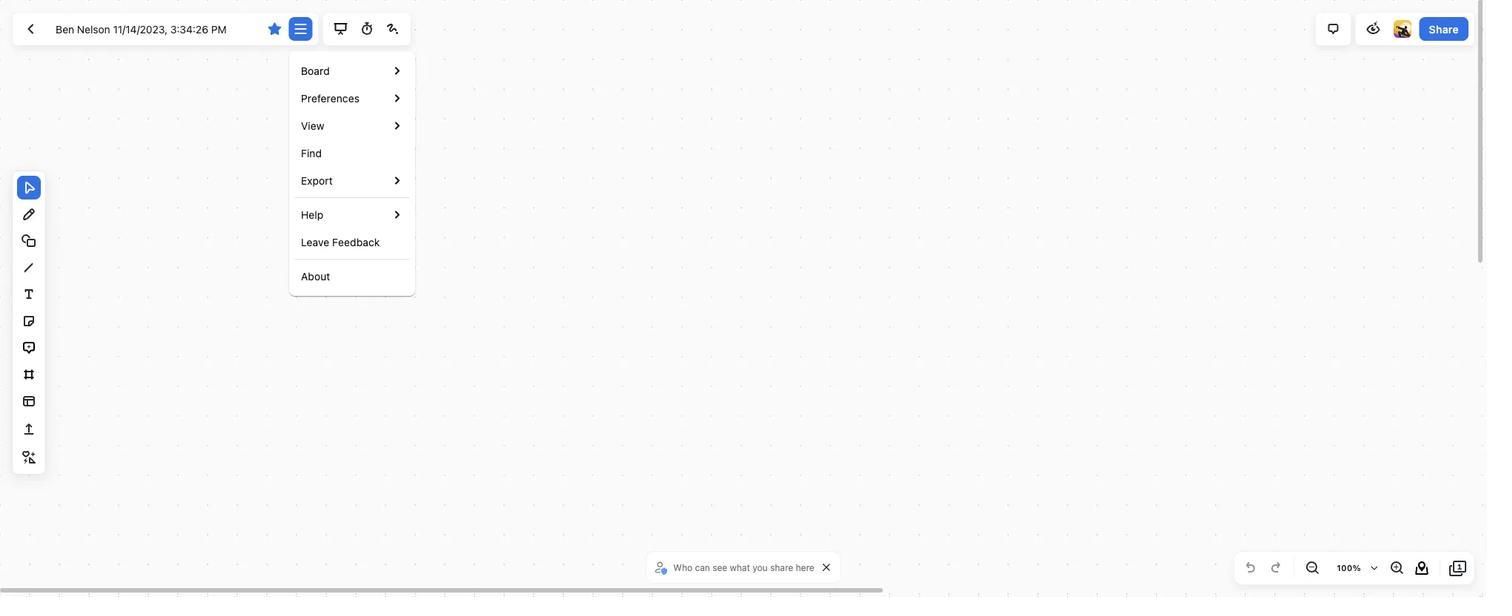 Task type: describe. For each thing, give the bounding box(es) containing it.
who
[[674, 562, 693, 573]]

find
[[301, 147, 322, 159]]

leave feedback, submenu menu item
[[301, 234, 380, 250]]

100 %
[[1338, 563, 1362, 573]]

who can see what you share here
[[674, 562, 815, 573]]

help, submenu menu item
[[301, 207, 324, 222]]

find menu item
[[301, 145, 322, 161]]

all eyes on me image
[[1365, 20, 1383, 38]]

board
[[301, 65, 330, 77]]

export, submenu menu item
[[301, 173, 333, 188]]

preferences
[[301, 92, 360, 104]]

view, submenu menu item
[[301, 118, 325, 133]]

view menu item
[[295, 112, 409, 139]]

timer image
[[358, 20, 376, 38]]

%
[[1353, 563, 1362, 573]]

zoom out image
[[1304, 559, 1322, 577]]

can
[[695, 562, 710, 573]]

preferences menu item
[[295, 85, 409, 112]]

more options image
[[292, 20, 310, 38]]

board menu item
[[295, 57, 409, 85]]

menu containing board
[[289, 57, 415, 290]]

tooltip containing board
[[289, 51, 415, 296]]

laser image
[[384, 20, 402, 38]]

view
[[301, 119, 325, 132]]



Task type: locate. For each thing, give the bounding box(es) containing it.
100
[[1338, 563, 1353, 573]]

templates image
[[20, 392, 38, 410]]

more tools image
[[20, 449, 38, 466]]

about, submenu menu item
[[301, 268, 330, 284]]

who can see what you share here button
[[653, 556, 819, 578]]

menu
[[289, 57, 415, 290]]

share
[[1430, 23, 1460, 35]]

help menu item
[[295, 201, 409, 228]]

board, submenu menu item
[[301, 63, 330, 79]]

Document name text field
[[45, 17, 260, 41]]

comment panel image
[[1325, 20, 1343, 38]]

you
[[753, 562, 768, 573]]

upload image
[[20, 421, 38, 438]]

leave
[[301, 236, 329, 248]]

help
[[301, 208, 324, 221]]

share
[[771, 562, 794, 573]]

about
[[301, 270, 330, 282]]

feedback
[[332, 236, 380, 248]]

mini map image
[[1414, 559, 1431, 577]]

zoom in image
[[1388, 559, 1406, 577]]

preferences, submenu menu item
[[301, 90, 360, 106]]

leave feedback
[[301, 236, 380, 248]]

dashboard image
[[22, 20, 39, 38]]

share button
[[1420, 17, 1469, 41]]

tooltip
[[289, 51, 415, 296]]

unstar this whiteboard image
[[266, 20, 284, 38]]

here
[[796, 562, 815, 573]]

present image
[[332, 20, 350, 38]]

export
[[301, 174, 333, 187]]

see
[[713, 562, 728, 573]]

what
[[730, 562, 750, 573]]

export menu item
[[295, 167, 409, 194]]

pages image
[[1450, 559, 1468, 577]]



Task type: vqa. For each thing, say whether or not it's contained in the screenshot.
second monthly from right
no



